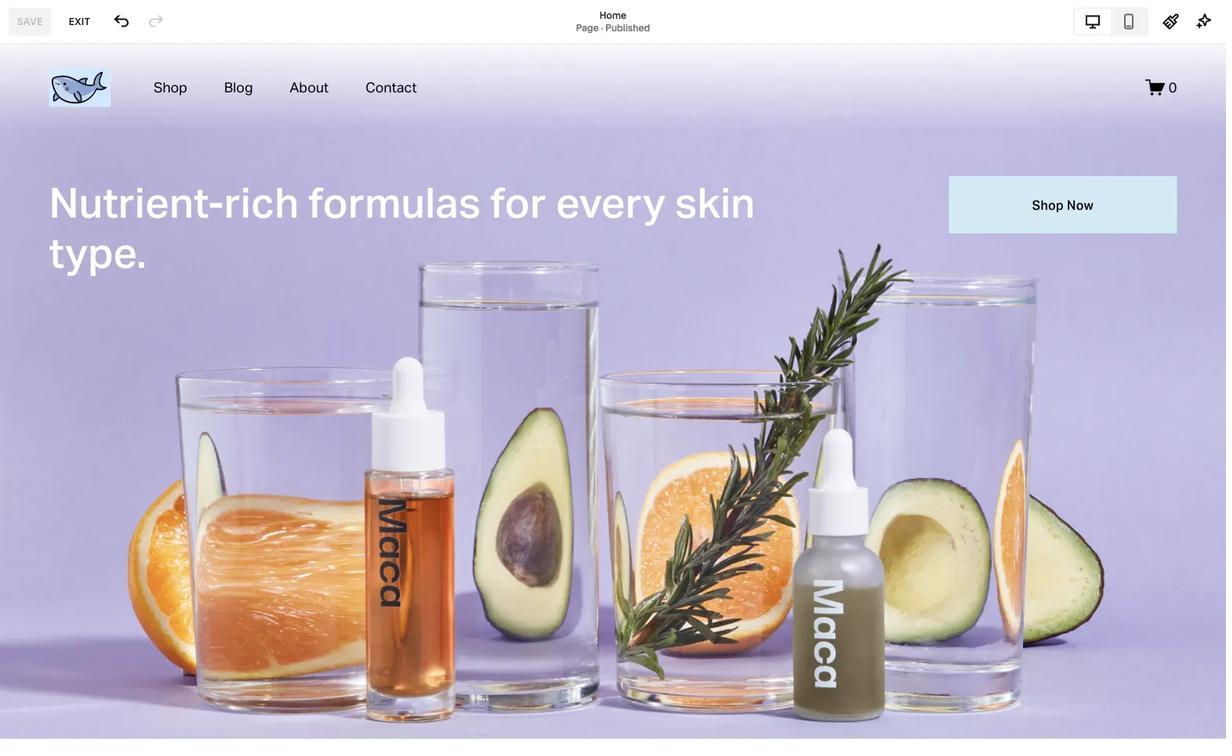 Task type: locate. For each thing, give the bounding box(es) containing it.
exit
[[69, 16, 90, 27]]

exit button
[[60, 7, 99, 36]]

analytics
[[26, 209, 81, 224]]

analytics link
[[26, 208, 174, 226]]

home
[[600, 9, 627, 21]]

page
[[576, 22, 599, 33]]

marketing link
[[26, 152, 174, 171]]

help link
[[26, 636, 54, 653]]

acuity scheduling
[[26, 236, 134, 252]]

ra
[[32, 694, 45, 705]]

asset
[[26, 581, 60, 596]]

tab list
[[1075, 9, 1147, 34]]

asset library link
[[26, 580, 174, 599]]

website link
[[26, 96, 174, 115]]

acuity
[[26, 236, 64, 252]]

website
[[26, 97, 75, 112]]

acuity scheduling link
[[26, 236, 174, 254]]

·
[[601, 22, 603, 33]]

scheduling
[[67, 236, 134, 252]]

marketing
[[26, 153, 87, 168]]

anderson
[[87, 688, 131, 699]]

contacts link
[[26, 180, 174, 198]]



Task type: describe. For each thing, give the bounding box(es) containing it.
library
[[63, 581, 104, 596]]

asset library
[[26, 581, 104, 596]]

rubyanndersson@gmail.com
[[62, 700, 189, 712]]

selling link
[[26, 124, 174, 143]]

settings link
[[26, 608, 174, 626]]

selling
[[26, 125, 66, 140]]

save button
[[9, 7, 52, 36]]

published
[[606, 22, 650, 33]]

save
[[17, 16, 43, 27]]

home page · published
[[576, 9, 650, 33]]

help
[[26, 637, 54, 652]]

ruby
[[62, 688, 85, 699]]

settings
[[26, 609, 75, 624]]

ruby anderson rubyanndersson@gmail.com
[[62, 688, 189, 712]]

contacts
[[26, 181, 80, 196]]



